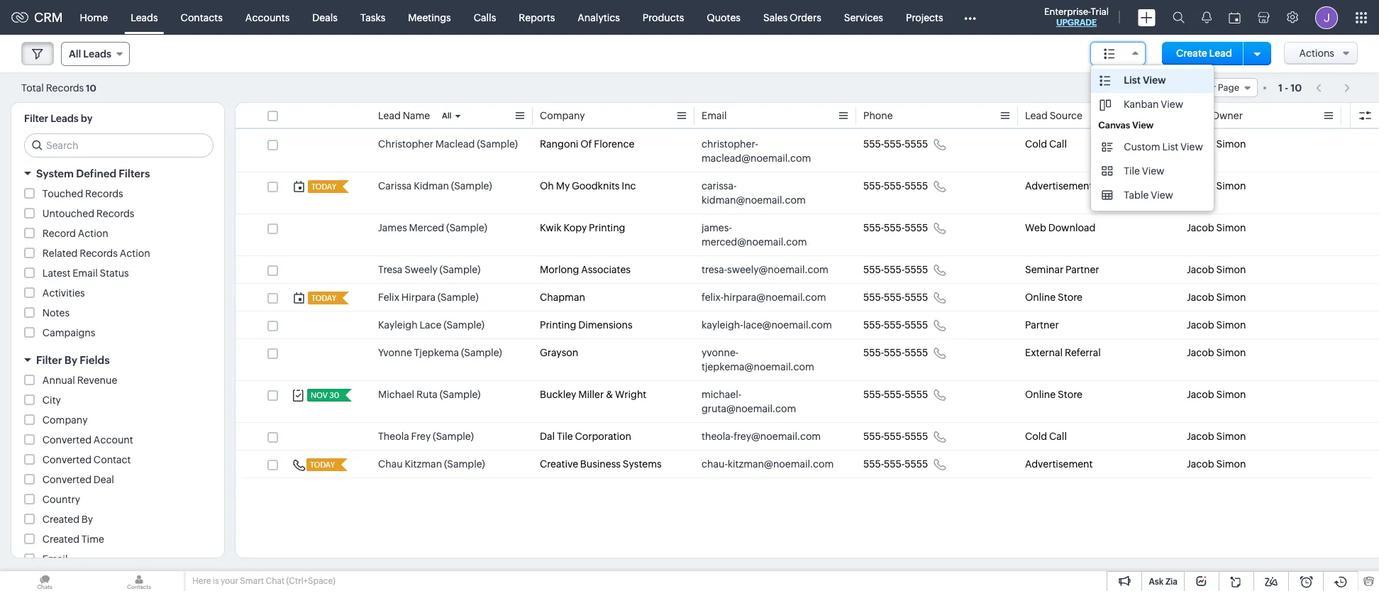 Task type: vqa. For each thing, say whether or not it's contained in the screenshot.
Call for christopher- maclead@noemail.com
yes



Task type: describe. For each thing, give the bounding box(es) containing it.
contact
[[94, 454, 131, 466]]

calls
[[474, 12, 496, 23]]

james merced (sample)
[[378, 222, 487, 233]]

creative
[[540, 458, 578, 470]]

untouched records
[[42, 208, 134, 219]]

All Leads field
[[61, 42, 130, 66]]

chau
[[378, 458, 403, 470]]

referral
[[1065, 347, 1101, 358]]

cold for christopher- maclead@noemail.com
[[1025, 138, 1048, 150]]

(sample) for yvonne tjepkema (sample)
[[461, 347, 502, 358]]

jacob for carissa- kidman@noemail.com
[[1187, 180, 1215, 192]]

chau-
[[702, 458, 728, 470]]

record action
[[42, 228, 108, 239]]

per
[[1202, 82, 1216, 93]]

tasks
[[360, 12, 386, 23]]

simon for carissa- kidman@noemail.com
[[1217, 180, 1246, 192]]

hirpara
[[402, 292, 436, 303]]

0 horizontal spatial email
[[42, 553, 68, 565]]

kayleigh-lace@noemail.com
[[702, 319, 832, 331]]

signals element
[[1194, 0, 1221, 35]]

jacob for james- merced@noemail.com
[[1187, 222, 1215, 233]]

web
[[1025, 222, 1047, 233]]

1 horizontal spatial company
[[540, 110, 585, 121]]

calendar image
[[1229, 12, 1241, 23]]

michael- gruta@noemail.com
[[702, 389, 796, 414]]

(sample) for michael ruta (sample)
[[440, 389, 481, 400]]

annual
[[42, 375, 75, 386]]

custom list view option
[[1091, 135, 1214, 159]]

call for theola-frey@noemail.com
[[1050, 431, 1067, 442]]

(sample) for theola frey (sample)
[[433, 431, 474, 442]]

sales orders
[[764, 12, 822, 23]]

555-555-5555 for felix-hirpara@noemail.com
[[864, 292, 928, 303]]

555-555-5555 for carissa- kidman@noemail.com
[[864, 180, 928, 192]]

gruta@noemail.com
[[702, 403, 796, 414]]

oh
[[540, 180, 554, 192]]

sales orders link
[[752, 0, 833, 34]]

created time
[[42, 534, 104, 545]]

5555 for theola-frey@noemail.com
[[905, 431, 928, 442]]

corporation
[[575, 431, 631, 442]]

jacob simon for kayleigh-lace@noemail.com
[[1187, 319, 1246, 331]]

view for table view
[[1151, 189, 1174, 201]]

yvonne- tjepkema@noemail.com
[[702, 347, 815, 373]]

annual revenue
[[42, 375, 117, 386]]

filters
[[119, 167, 150, 180]]

projects
[[906, 12, 943, 23]]

nov 30
[[311, 391, 339, 400]]

jacob for tresa-sweely@noemail.com
[[1187, 264, 1215, 275]]

5555 for michael- gruta@noemail.com
[[905, 389, 928, 400]]

tresa-sweely@noemail.com
[[702, 264, 829, 275]]

by for created
[[81, 514, 93, 525]]

profile image
[[1316, 6, 1338, 29]]

chau-kitzman@noemail.com
[[702, 458, 834, 470]]

theola-frey@noemail.com link
[[702, 429, 821, 444]]

555-555-5555 for yvonne- tjepkema@noemail.com
[[864, 347, 928, 358]]

search image
[[1173, 11, 1185, 23]]

today for carissa kidman (sample)
[[312, 182, 336, 191]]

jacob for yvonne- tjepkema@noemail.com
[[1187, 347, 1215, 358]]

kanban view option
[[1091, 93, 1214, 117]]

create menu image
[[1138, 9, 1156, 26]]

sales
[[764, 12, 788, 23]]

jacob simon for theola-frey@noemail.com
[[1187, 431, 1246, 442]]

maclead
[[436, 138, 475, 150]]

james- merced@noemail.com
[[702, 222, 807, 248]]

0 vertical spatial printing
[[589, 222, 626, 233]]

theola frey (sample)
[[378, 431, 474, 442]]

records for untouched
[[96, 208, 134, 219]]

accounts
[[245, 12, 290, 23]]

michael- gruta@noemail.com link
[[702, 387, 835, 416]]

today link for carissa
[[308, 180, 338, 193]]

1 horizontal spatial list
[[1163, 141, 1179, 153]]

converted deal
[[42, 474, 114, 485]]

all for all leads
[[69, 48, 81, 60]]

1 vertical spatial action
[[120, 248, 150, 259]]

555-555-5555 for kayleigh-lace@noemail.com
[[864, 319, 928, 331]]

1 vertical spatial printing
[[540, 319, 576, 331]]

simon for christopher- maclead@noemail.com
[[1217, 138, 1246, 150]]

rangoni of florence
[[540, 138, 635, 150]]

jacob simon for carissa- kidman@noemail.com
[[1187, 180, 1246, 192]]

simon for yvonne- tjepkema@noemail.com
[[1217, 347, 1246, 358]]

today for felix hirpara (sample)
[[312, 294, 336, 302]]

account
[[94, 434, 133, 446]]

lace
[[420, 319, 442, 331]]

advertisement for chau-kitzman@noemail.com
[[1025, 458, 1093, 470]]

related
[[42, 248, 78, 259]]

create lead button
[[1162, 42, 1247, 65]]

yvonne- tjepkema@noemail.com link
[[702, 346, 835, 374]]

5555 for tresa-sweely@noemail.com
[[905, 264, 928, 275]]

felix-hirpara@noemail.com link
[[702, 290, 826, 304]]

converted for converted deal
[[42, 474, 92, 485]]

cold call for theola-frey@noemail.com
[[1025, 431, 1067, 442]]

trial
[[1091, 6, 1109, 17]]

jacob for theola-frey@noemail.com
[[1187, 431, 1215, 442]]

carissa- kidman@noemail.com
[[702, 180, 806, 206]]

search element
[[1164, 0, 1194, 35]]

kwik kopy printing
[[540, 222, 626, 233]]

miller
[[578, 389, 604, 400]]

contacts
[[181, 12, 223, 23]]

by for filter
[[64, 354, 77, 366]]

christopher-
[[702, 138, 759, 150]]

contacts link
[[169, 0, 234, 34]]

0 horizontal spatial company
[[42, 414, 88, 426]]

services
[[844, 12, 883, 23]]

tresa-
[[702, 264, 727, 275]]

custom
[[1124, 141, 1161, 153]]

size image for kanban view
[[1100, 99, 1111, 111]]

dimensions
[[578, 319, 633, 331]]

here is your smart chat (ctrl+space)
[[192, 576, 335, 586]]

kayleigh-
[[702, 319, 743, 331]]

converted for converted account
[[42, 434, 92, 446]]

home link
[[69, 0, 119, 34]]

jacob simon for yvonne- tjepkema@noemail.com
[[1187, 347, 1246, 358]]

0 vertical spatial leads
[[131, 12, 158, 23]]

5555 for kayleigh-lace@noemail.com
[[905, 319, 928, 331]]

by
[[81, 113, 93, 124]]

yvonne
[[378, 347, 412, 358]]

lead inside button
[[1210, 48, 1232, 59]]

deals
[[312, 12, 338, 23]]

merced@noemail.com
[[702, 236, 807, 248]]

kwik
[[540, 222, 562, 233]]

leads for all leads
[[83, 48, 111, 60]]

1 vertical spatial email
[[73, 268, 98, 279]]

dal
[[540, 431, 555, 442]]

jacob for felix-hirpara@noemail.com
[[1187, 292, 1215, 303]]

simon for chau-kitzman@noemail.com
[[1217, 458, 1246, 470]]

chat
[[266, 576, 285, 586]]

quotes link
[[696, 0, 752, 34]]

home
[[80, 12, 108, 23]]

jacob simon for tresa-sweely@noemail.com
[[1187, 264, 1246, 275]]

tile inside row group
[[557, 431, 573, 442]]

projects link
[[895, 0, 955, 34]]

chats image
[[0, 571, 89, 591]]

view for kanban view
[[1161, 99, 1184, 110]]

simon for michael- gruta@noemail.com
[[1217, 389, 1246, 400]]

jacob for chau-kitzman@noemail.com
[[1187, 458, 1215, 470]]

(sample) for christopher maclead (sample)
[[477, 138, 518, 150]]

create
[[1177, 48, 1208, 59]]

create lead
[[1177, 48, 1232, 59]]

felix-hirpara@noemail.com
[[702, 292, 826, 303]]

oh my goodknits inc
[[540, 180, 636, 192]]

deal
[[94, 474, 114, 485]]

store for michael- gruta@noemail.com
[[1058, 389, 1083, 400]]

of
[[581, 138, 592, 150]]

10 records per page
[[1153, 82, 1240, 93]]

created for created time
[[42, 534, 79, 545]]

florence
[[594, 138, 635, 150]]

kayleigh
[[378, 319, 418, 331]]

10 Records Per Page field
[[1145, 78, 1258, 97]]

owner
[[1212, 110, 1243, 121]]

10 for 1 - 10
[[1291, 82, 1302, 93]]

view inside custom list view option
[[1181, 141, 1203, 153]]

carissa- kidman@noemail.com link
[[702, 179, 835, 207]]

1
[[1279, 82, 1283, 93]]

0 vertical spatial email
[[702, 110, 727, 121]]

(sample) for chau kitzman (sample)
[[444, 458, 485, 470]]

(sample) for tresa sweely (sample)
[[440, 264, 481, 275]]

buckley miller & wright
[[540, 389, 647, 400]]

filter for filter leads by
[[24, 113, 48, 124]]

cold for theola-frey@noemail.com
[[1025, 431, 1048, 442]]

status
[[100, 268, 129, 279]]

created for created by
[[42, 514, 79, 525]]

converted contact
[[42, 454, 131, 466]]

0 vertical spatial partner
[[1066, 264, 1100, 275]]

fields
[[80, 354, 110, 366]]

record
[[42, 228, 76, 239]]

simon for tresa-sweely@noemail.com
[[1217, 264, 1246, 275]]



Task type: locate. For each thing, give the bounding box(es) containing it.
view for list view
[[1143, 75, 1166, 86]]

total
[[21, 82, 44, 93]]

all up the total records 10
[[69, 48, 81, 60]]

latest email status
[[42, 268, 129, 279]]

7 simon from the top
[[1217, 347, 1246, 358]]

2 call from the top
[[1050, 431, 1067, 442]]

1 jacob from the top
[[1187, 138, 1215, 150]]

your
[[221, 576, 238, 586]]

2 size image from the top
[[1102, 189, 1113, 202]]

0 vertical spatial advertisement
[[1025, 180, 1093, 192]]

10 simon from the top
[[1217, 458, 1246, 470]]

lead source
[[1025, 110, 1083, 121]]

store down seminar partner
[[1058, 292, 1083, 303]]

nov 30 link
[[307, 389, 341, 402]]

filter for filter by fields
[[36, 354, 62, 366]]

today for chau kitzman (sample)
[[310, 461, 335, 469]]

records for related
[[80, 248, 118, 259]]

(sample) for carissa kidman (sample)
[[451, 180, 492, 192]]

signals image
[[1202, 11, 1212, 23]]

accounts link
[[234, 0, 301, 34]]

list view option
[[1091, 69, 1214, 93]]

10 inside 10 records per page field
[[1153, 82, 1163, 93]]

(sample) right ruta
[[440, 389, 481, 400]]

records inside field
[[1165, 82, 1200, 93]]

kitzman@noemail.com
[[728, 458, 834, 470]]

1 horizontal spatial tile
[[1124, 165, 1140, 177]]

3 555-555-5555 from the top
[[864, 222, 928, 233]]

0 vertical spatial online store
[[1025, 292, 1083, 303]]

created down created by
[[42, 534, 79, 545]]

cold call
[[1025, 138, 1067, 150], [1025, 431, 1067, 442]]

2 converted from the top
[[42, 454, 92, 466]]

leads right home
[[131, 12, 158, 23]]

1 cold from the top
[[1025, 138, 1048, 150]]

view right "table"
[[1151, 189, 1174, 201]]

1 horizontal spatial partner
[[1066, 264, 1100, 275]]

online for felix-hirpara@noemail.com
[[1025, 292, 1056, 303]]

theola
[[378, 431, 409, 442]]

2 jacob simon from the top
[[1187, 180, 1246, 192]]

lead right create
[[1210, 48, 1232, 59]]

related records action
[[42, 248, 150, 259]]

call for christopher- maclead@noemail.com
[[1050, 138, 1067, 150]]

(sample)
[[477, 138, 518, 150], [451, 180, 492, 192], [446, 222, 487, 233], [440, 264, 481, 275], [438, 292, 479, 303], [444, 319, 485, 331], [461, 347, 502, 358], [440, 389, 481, 400], [433, 431, 474, 442], [444, 458, 485, 470]]

(sample) right maclead
[[477, 138, 518, 150]]

created down country
[[42, 514, 79, 525]]

michael ruta (sample)
[[378, 389, 481, 400]]

1 store from the top
[[1058, 292, 1083, 303]]

activities
[[42, 287, 85, 299]]

store
[[1058, 292, 1083, 303], [1058, 389, 1083, 400]]

view down 10 records per page
[[1161, 99, 1184, 110]]

view
[[1143, 75, 1166, 86], [1161, 99, 1184, 110], [1133, 120, 1154, 131], [1181, 141, 1203, 153], [1142, 165, 1165, 177], [1151, 189, 1174, 201]]

filter inside dropdown button
[[36, 354, 62, 366]]

christopher- maclead@noemail.com
[[702, 138, 811, 164]]

2 advertisement from the top
[[1025, 458, 1093, 470]]

revenue
[[77, 375, 117, 386]]

10 up by
[[86, 83, 96, 93]]

size image inside table view option
[[1102, 189, 1113, 202]]

online down external
[[1025, 389, 1056, 400]]

view for tile view
[[1142, 165, 1165, 177]]

lead down 10 records per page
[[1187, 110, 1210, 121]]

0 vertical spatial call
[[1050, 138, 1067, 150]]

9 jacob simon from the top
[[1187, 431, 1246, 442]]

0 vertical spatial today link
[[308, 180, 338, 193]]

3 jacob simon from the top
[[1187, 222, 1246, 233]]

2 store from the top
[[1058, 389, 1083, 400]]

smart
[[240, 576, 264, 586]]

5 jacob from the top
[[1187, 292, 1215, 303]]

2 5555 from the top
[[905, 180, 928, 192]]

Other Modules field
[[955, 6, 985, 29]]

5555 for james- merced@noemail.com
[[905, 222, 928, 233]]

0 horizontal spatial action
[[78, 228, 108, 239]]

1 vertical spatial partner
[[1025, 319, 1059, 331]]

seminar
[[1025, 264, 1064, 275]]

30
[[329, 391, 339, 400]]

tile inside option
[[1124, 165, 1140, 177]]

0 vertical spatial action
[[78, 228, 108, 239]]

tile up "table"
[[1124, 165, 1140, 177]]

10 for total records 10
[[86, 83, 96, 93]]

view inside "list view" option
[[1143, 75, 1166, 86]]

carissa kidman (sample)
[[378, 180, 492, 192]]

simon for theola-frey@noemail.com
[[1217, 431, 1246, 442]]

size image inside kanban view option
[[1100, 99, 1111, 111]]

1 size image from the top
[[1102, 141, 1113, 153]]

10 up kanban view
[[1153, 82, 1163, 93]]

1 vertical spatial today link
[[308, 292, 338, 304]]

555-555-5555 for theola-frey@noemail.com
[[864, 431, 928, 442]]

online store down external referral
[[1025, 389, 1083, 400]]

10 jacob simon from the top
[[1187, 458, 1246, 470]]

5 simon from the top
[[1217, 292, 1246, 303]]

table view option
[[1091, 183, 1214, 207]]

maclead@noemail.com
[[702, 153, 811, 164]]

view down kanban
[[1133, 120, 1154, 131]]

10 jacob from the top
[[1187, 458, 1215, 470]]

size image up canvas
[[1100, 99, 1111, 111]]

leads for filter leads by
[[51, 113, 79, 124]]

jacob simon for christopher- maclead@noemail.com
[[1187, 138, 1246, 150]]

10 right -
[[1291, 82, 1302, 93]]

records up latest email status
[[80, 248, 118, 259]]

action up the status
[[120, 248, 150, 259]]

(sample) up kayleigh lace (sample) link
[[438, 292, 479, 303]]

(sample) right merced on the left of the page
[[446, 222, 487, 233]]

(sample) right tjepkema
[[461, 347, 502, 358]]

records down defined
[[85, 188, 123, 199]]

external
[[1025, 347, 1063, 358]]

None field
[[1091, 42, 1146, 65]]

2 555-555-5555 from the top
[[864, 180, 928, 192]]

online down the seminar
[[1025, 292, 1056, 303]]

1 vertical spatial created
[[42, 534, 79, 545]]

time
[[81, 534, 104, 545]]

8 jacob from the top
[[1187, 389, 1215, 400]]

size image down trial
[[1104, 48, 1116, 60]]

view inside tile view option
[[1142, 165, 1165, 177]]

9 5555 from the top
[[905, 431, 928, 442]]

8 jacob simon from the top
[[1187, 389, 1246, 400]]

-
[[1285, 82, 1289, 93]]

untouched
[[42, 208, 94, 219]]

partner
[[1066, 264, 1100, 275], [1025, 319, 1059, 331]]

(sample) right 'frey'
[[433, 431, 474, 442]]

jacob simon for james- merced@noemail.com
[[1187, 222, 1246, 233]]

online for michael- gruta@noemail.com
[[1025, 389, 1056, 400]]

cold call for christopher- maclead@noemail.com
[[1025, 138, 1067, 150]]

sweely@noemail.com
[[727, 264, 829, 275]]

size image left tile view
[[1102, 165, 1113, 177]]

7 jacob simon from the top
[[1187, 347, 1246, 358]]

printing up grayson
[[540, 319, 576, 331]]

james- merced@noemail.com link
[[702, 221, 835, 249]]

lead for lead owner
[[1187, 110, 1210, 121]]

email up christopher-
[[702, 110, 727, 121]]

jacob simon for michael- gruta@noemail.com
[[1187, 389, 1246, 400]]

6 jacob simon from the top
[[1187, 319, 1246, 331]]

1 vertical spatial tile
[[557, 431, 573, 442]]

size image
[[1102, 141, 1113, 153], [1102, 189, 1113, 202]]

view for canvas view
[[1133, 120, 1154, 131]]

tile view
[[1124, 165, 1165, 177]]

0 horizontal spatial list
[[1124, 75, 1141, 86]]

1 vertical spatial leads
[[83, 48, 111, 60]]

1 vertical spatial online
[[1025, 389, 1056, 400]]

1 horizontal spatial printing
[[589, 222, 626, 233]]

3 simon from the top
[[1217, 222, 1246, 233]]

advertisement for carissa- kidman@noemail.com
[[1025, 180, 1093, 192]]

size image
[[1104, 48, 1116, 60], [1100, 75, 1111, 87], [1100, 99, 1111, 111], [1102, 165, 1113, 177]]

enterprise-
[[1045, 6, 1091, 17]]

james-
[[702, 222, 732, 233]]

carissa kidman (sample) link
[[378, 179, 492, 193]]

size image for custom
[[1102, 141, 1113, 153]]

1 vertical spatial all
[[442, 111, 452, 120]]

system defined filters
[[36, 167, 150, 180]]

2 vertical spatial leads
[[51, 113, 79, 124]]

4 5555 from the top
[[905, 264, 928, 275]]

1 vertical spatial by
[[81, 514, 93, 525]]

all up christopher maclead (sample) link
[[442, 111, 452, 120]]

filter by fields
[[36, 354, 110, 366]]

&
[[606, 389, 613, 400]]

size image down canvas
[[1102, 141, 1113, 153]]

system
[[36, 167, 74, 180]]

(sample) for felix hirpara (sample)
[[438, 292, 479, 303]]

2 vertical spatial email
[[42, 553, 68, 565]]

2 horizontal spatial leads
[[131, 12, 158, 23]]

analytics link
[[566, 0, 631, 34]]

all inside 'field'
[[69, 48, 81, 60]]

records for total
[[46, 82, 84, 93]]

5555 for felix-hirpara@noemail.com
[[905, 292, 928, 303]]

1 horizontal spatial email
[[73, 268, 98, 279]]

simon for felix-hirpara@noemail.com
[[1217, 292, 1246, 303]]

felix hirpara (sample) link
[[378, 290, 479, 304]]

1 vertical spatial company
[[42, 414, 88, 426]]

contacts image
[[94, 571, 184, 591]]

8 simon from the top
[[1217, 389, 1246, 400]]

chau kitzman (sample)
[[378, 458, 485, 470]]

10 555-555-5555 from the top
[[864, 458, 928, 470]]

converted up converted contact
[[42, 434, 92, 446]]

lead left source
[[1025, 110, 1048, 121]]

lead owner
[[1187, 110, 1243, 121]]

2 horizontal spatial email
[[702, 110, 727, 121]]

lead left the name at the left of the page
[[378, 110, 401, 121]]

0 horizontal spatial all
[[69, 48, 81, 60]]

555-555-5555 for tresa-sweely@noemail.com
[[864, 264, 928, 275]]

company
[[540, 110, 585, 121], [42, 414, 88, 426]]

simon for james- merced@noemail.com
[[1217, 222, 1246, 233]]

converted up country
[[42, 474, 92, 485]]

quotes
[[707, 12, 741, 23]]

online store for michael- gruta@noemail.com
[[1025, 389, 1083, 400]]

0 vertical spatial created
[[42, 514, 79, 525]]

kayleigh-lace@noemail.com link
[[702, 318, 832, 332]]

2 vertical spatial today
[[310, 461, 335, 469]]

555-555-5555 for michael- gruta@noemail.com
[[864, 389, 928, 400]]

(sample) right lace in the bottom left of the page
[[444, 319, 485, 331]]

0 vertical spatial store
[[1058, 292, 1083, 303]]

5555 for christopher- maclead@noemail.com
[[905, 138, 928, 150]]

online store down seminar partner
[[1025, 292, 1083, 303]]

source
[[1050, 110, 1083, 121]]

store for felix-hirpara@noemail.com
[[1058, 292, 1083, 303]]

1 vertical spatial size image
[[1102, 189, 1113, 202]]

0 horizontal spatial 10
[[86, 83, 96, 93]]

ask
[[1149, 577, 1164, 587]]

size image inside custom list view option
[[1102, 141, 1113, 153]]

0 horizontal spatial leads
[[51, 113, 79, 124]]

view up kanban view
[[1143, 75, 1166, 86]]

9 simon from the top
[[1217, 431, 1246, 442]]

2 online store from the top
[[1025, 389, 1083, 400]]

online
[[1025, 292, 1056, 303], [1025, 389, 1056, 400]]

6 simon from the top
[[1217, 319, 1246, 331]]

today link for felix
[[308, 292, 338, 304]]

today
[[312, 182, 336, 191], [312, 294, 336, 302], [310, 461, 335, 469]]

10
[[1291, 82, 1302, 93], [1153, 82, 1163, 93], [86, 83, 96, 93]]

lead
[[1210, 48, 1232, 59], [378, 110, 401, 121], [1025, 110, 1048, 121], [1187, 110, 1210, 121]]

records left per
[[1165, 82, 1200, 93]]

2 online from the top
[[1025, 389, 1056, 400]]

systems
[[623, 458, 662, 470]]

7 5555 from the top
[[905, 347, 928, 358]]

tresa sweely (sample)
[[378, 264, 481, 275]]

0 vertical spatial today
[[312, 182, 336, 191]]

1 vertical spatial call
[[1050, 431, 1067, 442]]

555-
[[864, 138, 884, 150], [884, 138, 905, 150], [864, 180, 884, 192], [884, 180, 905, 192], [864, 222, 884, 233], [884, 222, 905, 233], [864, 264, 884, 275], [884, 264, 905, 275], [864, 292, 884, 303], [884, 292, 905, 303], [864, 319, 884, 331], [884, 319, 905, 331], [864, 347, 884, 358], [884, 347, 905, 358], [864, 389, 884, 400], [884, 389, 905, 400], [864, 431, 884, 442], [884, 431, 905, 442], [864, 458, 884, 470], [884, 458, 905, 470]]

goodknits
[[572, 180, 620, 192]]

1 call from the top
[[1050, 138, 1067, 150]]

1 vertical spatial online store
[[1025, 389, 1083, 400]]

5555 for chau-kitzman@noemail.com
[[905, 458, 928, 470]]

jacob simon for chau-kitzman@noemail.com
[[1187, 458, 1246, 470]]

leads inside 'field'
[[83, 48, 111, 60]]

kayleigh lace (sample) link
[[378, 318, 485, 332]]

meetings
[[408, 12, 451, 23]]

(sample) for james merced (sample)
[[446, 222, 487, 233]]

1 created from the top
[[42, 514, 79, 525]]

list box
[[1091, 65, 1214, 211]]

leads down home
[[83, 48, 111, 60]]

all
[[69, 48, 81, 60], [442, 111, 452, 120]]

company down city
[[42, 414, 88, 426]]

michael-
[[702, 389, 742, 400]]

simon for kayleigh-lace@noemail.com
[[1217, 319, 1246, 331]]

2 simon from the top
[[1217, 180, 1246, 192]]

size image for list view
[[1100, 75, 1111, 87]]

hirpara@noemail.com
[[724, 292, 826, 303]]

list right custom
[[1163, 141, 1179, 153]]

jacob
[[1187, 138, 1215, 150], [1187, 180, 1215, 192], [1187, 222, 1215, 233], [1187, 264, 1215, 275], [1187, 292, 1215, 303], [1187, 319, 1215, 331], [1187, 347, 1215, 358], [1187, 389, 1215, 400], [1187, 431, 1215, 442], [1187, 458, 1215, 470]]

view inside table view option
[[1151, 189, 1174, 201]]

jacob for michael- gruta@noemail.com
[[1187, 389, 1215, 400]]

records for 10
[[1165, 82, 1200, 93]]

8 555-555-5555 from the top
[[864, 389, 928, 400]]

company up rangoni
[[540, 110, 585, 121]]

0 vertical spatial all
[[69, 48, 81, 60]]

5 jacob simon from the top
[[1187, 292, 1246, 303]]

(ctrl+space)
[[286, 576, 335, 586]]

all for all
[[442, 111, 452, 120]]

(sample) right kitzman
[[444, 458, 485, 470]]

converted for converted contact
[[42, 454, 92, 466]]

size image for tile view
[[1102, 165, 1113, 177]]

1 vertical spatial list
[[1163, 141, 1179, 153]]

0 horizontal spatial tile
[[557, 431, 573, 442]]

tile view option
[[1091, 159, 1214, 183]]

view down lead owner
[[1181, 141, 1203, 153]]

navigation
[[1309, 77, 1358, 98]]

1 converted from the top
[[42, 434, 92, 446]]

1 555-555-5555 from the top
[[864, 138, 928, 150]]

1 horizontal spatial action
[[120, 248, 150, 259]]

1 vertical spatial advertisement
[[1025, 458, 1093, 470]]

partner up external
[[1025, 319, 1059, 331]]

2 cold from the top
[[1025, 431, 1048, 442]]

jacob for kayleigh-lace@noemail.com
[[1187, 319, 1215, 331]]

7 555-555-5555 from the top
[[864, 347, 928, 358]]

1 vertical spatial cold call
[[1025, 431, 1067, 442]]

action up related records action
[[78, 228, 108, 239]]

jacob simon for felix-hirpara@noemail.com
[[1187, 292, 1246, 303]]

row group
[[236, 131, 1379, 478]]

james merced (sample) link
[[378, 221, 487, 235]]

view inside kanban view option
[[1161, 99, 1184, 110]]

(sample) right sweely
[[440, 264, 481, 275]]

size image inside tile view option
[[1102, 165, 1113, 177]]

records up filter leads by
[[46, 82, 84, 93]]

4 555-555-5555 from the top
[[864, 264, 928, 275]]

lead name
[[378, 110, 430, 121]]

1 online from the top
[[1025, 292, 1056, 303]]

list up kanban
[[1124, 75, 1141, 86]]

by up annual revenue
[[64, 354, 77, 366]]

0 vertical spatial converted
[[42, 434, 92, 446]]

3 jacob from the top
[[1187, 222, 1215, 233]]

555-555-5555 for christopher- maclead@noemail.com
[[864, 138, 928, 150]]

actions
[[1300, 48, 1335, 59]]

today link for chau
[[307, 458, 336, 471]]

profile element
[[1307, 0, 1347, 34]]

1 vertical spatial cold
[[1025, 431, 1048, 442]]

0 horizontal spatial printing
[[540, 319, 576, 331]]

printing right "kopy"
[[589, 222, 626, 233]]

country
[[42, 494, 80, 505]]

online store for felix-hirpara@noemail.com
[[1025, 292, 1083, 303]]

0 vertical spatial cold
[[1025, 138, 1048, 150]]

email down related records action
[[73, 268, 98, 279]]

2 created from the top
[[42, 534, 79, 545]]

0 vertical spatial online
[[1025, 292, 1056, 303]]

0 vertical spatial size image
[[1102, 141, 1113, 153]]

1 horizontal spatial 10
[[1153, 82, 1163, 93]]

partner right the seminar
[[1066, 264, 1100, 275]]

converted up converted deal on the left bottom
[[42, 454, 92, 466]]

chau-kitzman@noemail.com link
[[702, 457, 834, 471]]

0 vertical spatial by
[[64, 354, 77, 366]]

leads left by
[[51, 113, 79, 124]]

6 555-555-5555 from the top
[[864, 319, 928, 331]]

1 vertical spatial store
[[1058, 389, 1083, 400]]

7 jacob from the top
[[1187, 347, 1215, 358]]

1 vertical spatial converted
[[42, 454, 92, 466]]

6 5555 from the top
[[905, 319, 928, 331]]

view up table view option
[[1142, 165, 1165, 177]]

leads link
[[119, 0, 169, 34]]

1 advertisement from the top
[[1025, 180, 1093, 192]]

records down touched records
[[96, 208, 134, 219]]

1 vertical spatial today
[[312, 294, 336, 302]]

felix hirpara (sample)
[[378, 292, 479, 303]]

2 vertical spatial today link
[[307, 458, 336, 471]]

4 jacob simon from the top
[[1187, 264, 1246, 275]]

5555 for yvonne- tjepkema@noemail.com
[[905, 347, 928, 358]]

2 jacob from the top
[[1187, 180, 1215, 192]]

size image inside "list view" option
[[1100, 75, 1111, 87]]

1 vertical spatial filter
[[36, 354, 62, 366]]

0 vertical spatial cold call
[[1025, 138, 1067, 150]]

1 horizontal spatial leads
[[83, 48, 111, 60]]

row group containing christopher maclead (sample)
[[236, 131, 1379, 478]]

6 jacob from the top
[[1187, 319, 1215, 331]]

touched records
[[42, 188, 123, 199]]

5555 for carissa- kidman@noemail.com
[[905, 180, 928, 192]]

chau kitzman (sample) link
[[378, 457, 485, 471]]

9 555-555-5555 from the top
[[864, 431, 928, 442]]

Search text field
[[25, 134, 213, 157]]

8 5555 from the top
[[905, 389, 928, 400]]

1 online store from the top
[[1025, 292, 1083, 303]]

0 vertical spatial company
[[540, 110, 585, 121]]

2 horizontal spatial 10
[[1291, 82, 1302, 93]]

10 5555 from the top
[[905, 458, 928, 470]]

0 vertical spatial filter
[[24, 113, 48, 124]]

christopher maclead (sample)
[[378, 138, 518, 150]]

records for touched
[[85, 188, 123, 199]]

filter down total at top
[[24, 113, 48, 124]]

0 horizontal spatial by
[[64, 354, 77, 366]]

tile right dal
[[557, 431, 573, 442]]

1 simon from the top
[[1217, 138, 1246, 150]]

store down external referral
[[1058, 389, 1083, 400]]

tasks link
[[349, 0, 397, 34]]

size image left "table"
[[1102, 189, 1113, 202]]

0 vertical spatial tile
[[1124, 165, 1140, 177]]

by inside dropdown button
[[64, 354, 77, 366]]

555-555-5555 for chau-kitzman@noemail.com
[[864, 458, 928, 470]]

advertisement
[[1025, 180, 1093, 192], [1025, 458, 1093, 470]]

analytics
[[578, 12, 620, 23]]

5 5555 from the top
[[905, 292, 928, 303]]

4 jacob from the top
[[1187, 264, 1215, 275]]

list box containing list view
[[1091, 65, 1214, 211]]

1 jacob simon from the top
[[1187, 138, 1246, 150]]

4 simon from the top
[[1217, 264, 1246, 275]]

online store
[[1025, 292, 1083, 303], [1025, 389, 1083, 400]]

tresa-sweely@noemail.com link
[[702, 263, 829, 277]]

555-555-5555 for james- merced@noemail.com
[[864, 222, 928, 233]]

0 vertical spatial list
[[1124, 75, 1141, 86]]

1 5555 from the top
[[905, 138, 928, 150]]

9 jacob from the top
[[1187, 431, 1215, 442]]

3 5555 from the top
[[905, 222, 928, 233]]

lead for lead source
[[1025, 110, 1048, 121]]

here
[[192, 576, 211, 586]]

5 555-555-5555 from the top
[[864, 292, 928, 303]]

created by
[[42, 514, 93, 525]]

create menu element
[[1130, 0, 1164, 34]]

1 horizontal spatial by
[[81, 514, 93, 525]]

by up time
[[81, 514, 93, 525]]

2 vertical spatial converted
[[42, 474, 92, 485]]

(sample) for kayleigh lace (sample)
[[444, 319, 485, 331]]

2 cold call from the top
[[1025, 431, 1067, 442]]

size image left the list view
[[1100, 75, 1111, 87]]

0 horizontal spatial partner
[[1025, 319, 1059, 331]]

email up chats image
[[42, 553, 68, 565]]

1 cold call from the top
[[1025, 138, 1067, 150]]

10 inside the total records 10
[[86, 83, 96, 93]]

1 horizontal spatial all
[[442, 111, 452, 120]]

(sample) inside "link"
[[438, 292, 479, 303]]

lead for lead name
[[378, 110, 401, 121]]

products
[[643, 12, 684, 23]]

(sample) right "kidman"
[[451, 180, 492, 192]]

phone
[[864, 110, 893, 121]]

filter up annual at the left bottom
[[36, 354, 62, 366]]

3 converted from the top
[[42, 474, 92, 485]]



